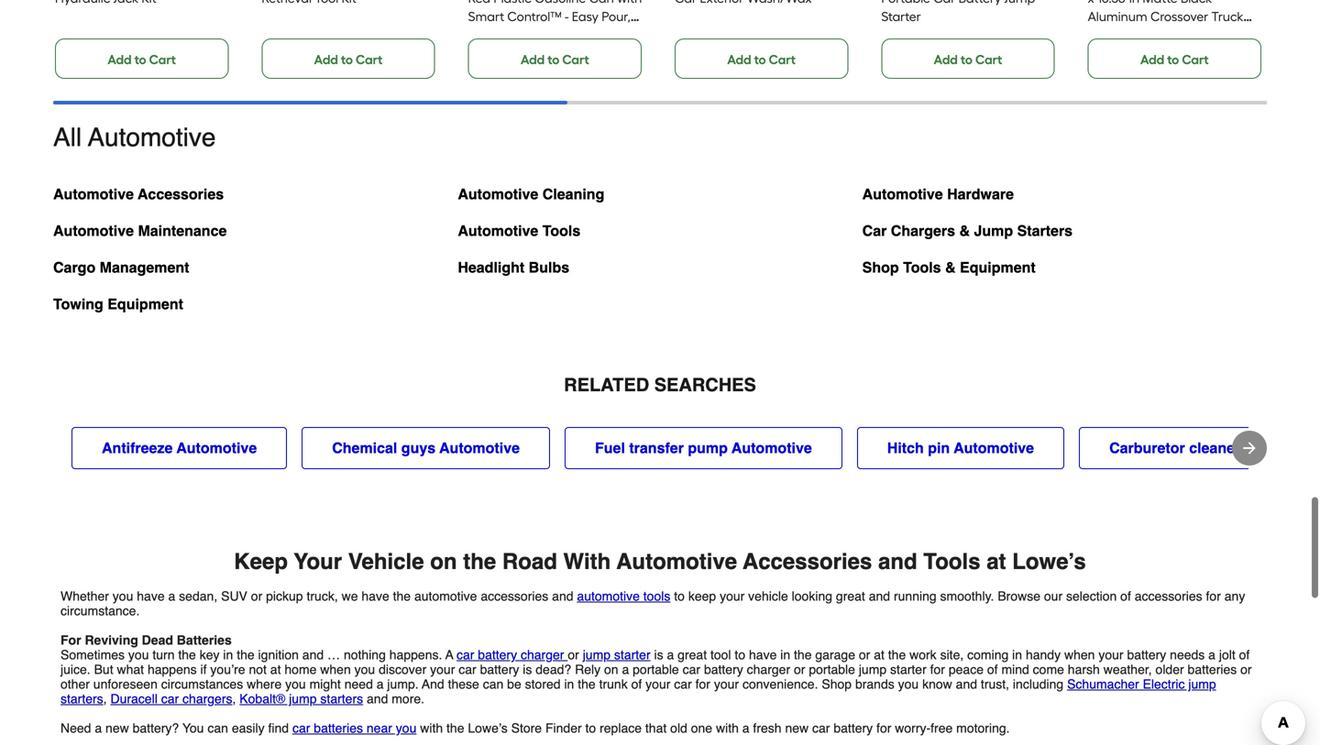 Task type: vqa. For each thing, say whether or not it's contained in the screenshot.
the bottommost Tools
yes



Task type: describe. For each thing, give the bounding box(es) containing it.
be
[[507, 677, 521, 692]]

you left might
[[285, 677, 306, 692]]

automotive maintenance
[[53, 222, 227, 239]]

automotive tools link
[[458, 218, 581, 255]]

1 horizontal spatial when
[[1064, 648, 1095, 662]]

car inside for reviving dead batteries sometimes you turn the key in the ignition and … nothing happens. a car battery charger or jump starter
[[457, 648, 474, 662]]

automotive up 'chargers'
[[862, 186, 943, 203]]

add to cart link for 1st add to cart list item from right
[[1088, 39, 1261, 79]]

tool
[[710, 648, 731, 662]]

the down vehicle
[[393, 589, 411, 604]]

carburetor cleaner automotive
[[1109, 440, 1320, 457]]

the left garage
[[794, 648, 812, 662]]

for
[[61, 633, 81, 648]]

towing equipment link
[[53, 292, 183, 328]]

or inside for reviving dead batteries sometimes you turn the key in the ignition and … nothing happens. a car battery charger or jump starter
[[568, 648, 579, 662]]

find
[[268, 721, 289, 736]]

& for chargers
[[959, 222, 970, 239]]

6 add to cart list item from the left
[[1088, 0, 1265, 79]]

handy
[[1026, 648, 1061, 662]]

searches
[[654, 375, 756, 396]]

& for tools
[[945, 259, 956, 276]]

to for 4th add to cart list item
[[754, 52, 766, 67]]

your down the tool
[[714, 677, 739, 692]]

starters inside schumacher electric jump starters
[[61, 692, 103, 706]]

add to cart link for fifth add to cart list item from the left
[[881, 39, 1055, 79]]

in left rely
[[564, 677, 574, 692]]

2 with from the left
[[716, 721, 739, 736]]

antifreeze
[[102, 440, 173, 457]]

for reviving dead batteries sometimes you turn the key in the ignition and … nothing happens. a car battery charger or jump starter
[[61, 633, 651, 662]]

in inside for reviving dead batteries sometimes you turn the key in the ignition and … nothing happens. a car battery charger or jump starter
[[223, 648, 233, 662]]

you
[[182, 721, 204, 736]]

charger inside is a great tool to have in the garage or at the work site, coming in handy when your battery needs a jolt of juice. but what happens if you're not at home when you discover your car battery is dead? rely on a portable car battery charger or portable jump starter for peace of mind come harsh weather, older batteries or other unforeseen circumstances where you might need a jump. and these can be stored in the trunk of your car for your convenience. shop brands you know and trust, including
[[747, 662, 790, 677]]

add to cart link for third add to cart list item from left
[[468, 39, 642, 79]]

accessories for of
[[1135, 589, 1202, 604]]

kobalt® jump starters link
[[240, 692, 363, 706]]

electric
[[1143, 677, 1185, 692]]

add to cart link for sixth add to cart list item from right
[[55, 39, 229, 79]]

1 cart from the left
[[149, 52, 176, 67]]

1 horizontal spatial shop
[[862, 259, 899, 276]]

1 , from the left
[[103, 692, 107, 706]]

suv
[[221, 589, 247, 604]]

1 new from the left
[[105, 721, 129, 736]]

tools for automotive
[[543, 222, 581, 239]]

a
[[445, 648, 453, 662]]

great inside is a great tool to have in the garage or at the work site, coming in handy when your battery needs a jolt of juice. but what happens if you're not at home when you discover your car battery is dead? rely on a portable car battery charger or portable jump starter for peace of mind come harsh weather, older batteries or other unforeseen circumstances where you might need a jump. and these can be stored in the trunk of your car for your convenience. shop brands you know and trust, including
[[678, 648, 707, 662]]

guys
[[401, 440, 436, 457]]

have inside is a great tool to have in the garage or at the work site, coming in handy when your battery needs a jolt of juice. but what happens if you're not at home when you discover your car battery is dead? rely on a portable car battery charger or portable jump starter for peace of mind come harsh weather, older batteries or other unforeseen circumstances where you might need a jump. and these can be stored in the trunk of your car for your convenience. shop brands you know and trust, including
[[749, 648, 777, 662]]

might
[[309, 677, 341, 692]]

of right trunk
[[631, 677, 642, 692]]

to for 5th add to cart list item from the right
[[341, 52, 353, 67]]

, duracell car chargers , kobalt® jump starters and more.
[[103, 692, 425, 706]]

pickup
[[266, 589, 303, 604]]

all
[[53, 123, 82, 152]]

your right discover
[[430, 662, 455, 677]]

to keep your vehicle looking great and running smoothly. browse our selection of accessories for any circumstance.
[[61, 589, 1245, 618]]

management
[[100, 259, 189, 276]]

whether you have a sedan, suv or pickup truck, we have the automotive accessories and automotive tools
[[61, 589, 670, 604]]

keep your vehicle on the road with automotive accessories and tools at lowe's
[[234, 549, 1086, 574]]

towing equipment
[[53, 296, 183, 313]]

for left peace
[[930, 662, 945, 677]]

fuel transfer pump automotive link
[[565, 427, 842, 469]]

dead?
[[536, 662, 571, 677]]

automotive up tools
[[617, 549, 737, 574]]

6 add to cart from the left
[[1140, 52, 1209, 67]]

0 horizontal spatial at
[[270, 662, 281, 677]]

schumacher
[[1067, 677, 1139, 692]]

the left if
[[178, 648, 196, 662]]

site,
[[940, 648, 964, 662]]

circumstances
[[161, 677, 243, 692]]

and inside for reviving dead batteries sometimes you turn the key in the ignition and … nothing happens. a car battery charger or jump starter
[[302, 648, 324, 662]]

2 add to cart from the left
[[314, 52, 383, 67]]

1 vertical spatial can
[[208, 721, 228, 736]]

old
[[670, 721, 687, 736]]

the down these
[[447, 721, 464, 736]]

related searches
[[564, 375, 756, 396]]

the left work
[[888, 648, 906, 662]]

car
[[862, 222, 887, 239]]

antifreeze automotive link
[[72, 427, 287, 469]]

1 add to cart from the left
[[108, 52, 176, 67]]

we
[[342, 589, 358, 604]]

4 cart from the left
[[769, 52, 796, 67]]

hardware
[[947, 186, 1014, 203]]

jump starter link
[[583, 648, 651, 662]]

convenience.
[[743, 677, 818, 692]]

free
[[931, 721, 953, 736]]

you right near at the bottom left of the page
[[396, 721, 417, 736]]

or right "jolt"
[[1241, 662, 1252, 677]]

charger inside for reviving dead batteries sometimes you turn the key in the ignition and … nothing happens. a car battery charger or jump starter
[[521, 648, 564, 662]]

2 automotive from the left
[[577, 589, 640, 604]]

jump inside is a great tool to have in the garage or at the work site, coming in handy when your battery needs a jolt of juice. but what happens if you're not at home when you discover your car battery is dead? rely on a portable car battery charger or portable jump starter for peace of mind come harsh weather, older batteries or other unforeseen circumstances where you might need a jump. and these can be stored in the trunk of your car for your convenience. shop brands you know and trust, including
[[859, 662, 887, 677]]

2 vertical spatial tools
[[923, 549, 981, 574]]

automotive up 'cargo'
[[53, 222, 134, 239]]

chemical guys automotive link
[[302, 427, 550, 469]]

automotive right antifreeze
[[176, 440, 257, 457]]

need a new battery? you can easily find car batteries near you with the lowe's store finder to replace that old one with a fresh new car battery for worry-free motoring.
[[61, 721, 1010, 736]]

automotive up the automotive accessories
[[88, 123, 216, 152]]

0 horizontal spatial when
[[320, 662, 351, 677]]

shop inside is a great tool to have in the garage or at the work site, coming in handy when your battery needs a jolt of juice. but what happens if you're not at home when you discover your car battery is dead? rely on a portable car battery charger or portable jump starter for peace of mind come harsh weather, older batteries or other unforeseen circumstances where you might need a jump. and these can be stored in the trunk of your car for your convenience. shop brands you know and trust, including
[[822, 677, 852, 692]]

smoothly.
[[940, 589, 994, 604]]

or right garage
[[859, 648, 870, 662]]

automotive hardware link
[[862, 182, 1014, 218]]

add for add to cart link related to 1st add to cart list item from right
[[1140, 52, 1164, 67]]

4 add to cart from the left
[[727, 52, 796, 67]]

battery right these
[[480, 662, 519, 677]]

truck,
[[307, 589, 338, 604]]

add for add to cart link related to fifth add to cart list item from the left
[[934, 52, 958, 67]]

2 , from the left
[[232, 692, 236, 706]]

need
[[61, 721, 91, 736]]

carburetor cleaner automotive link
[[1079, 427, 1320, 469]]

and inside to keep your vehicle looking great and running smoothly. browse our selection of accessories for any circumstance.
[[869, 589, 890, 604]]

headlight
[[458, 259, 525, 276]]

finder
[[545, 721, 582, 736]]

cargo management link
[[53, 255, 189, 292]]

and up running
[[878, 549, 917, 574]]

arrow right image
[[1240, 439, 1259, 458]]

tools
[[643, 589, 670, 604]]

ignition
[[258, 648, 299, 662]]

is a great tool to have in the garage or at the work site, coming in handy when your battery needs a jolt of juice. but what happens if you're not at home when you discover your car battery is dead? rely on a portable car battery charger or portable jump starter for peace of mind come harsh weather, older batteries or other unforeseen circumstances where you might need a jump. and these can be stored in the trunk of your car for your convenience. shop brands you know and trust, including
[[61, 648, 1252, 692]]

hitch
[[887, 440, 924, 457]]

store
[[511, 721, 542, 736]]

you right '…'
[[354, 662, 375, 677]]

juice.
[[61, 662, 90, 677]]

great inside to keep your vehicle looking great and running smoothly. browse our selection of accessories for any circumstance.
[[836, 589, 865, 604]]

your inside to keep your vehicle looking great and running smoothly. browse our selection of accessories for any circumstance.
[[720, 589, 745, 604]]

1 horizontal spatial equipment
[[960, 259, 1036, 276]]

jump down home
[[289, 692, 317, 706]]

add for add to cart link associated with sixth add to cart list item from right
[[108, 52, 132, 67]]

discover
[[379, 662, 427, 677]]

0 horizontal spatial is
[[523, 662, 532, 677]]

trust,
[[981, 677, 1009, 692]]

2 portable from the left
[[809, 662, 855, 677]]

batteries inside is a great tool to have in the garage or at the work site, coming in handy when your battery needs a jolt of juice. but what happens if you're not at home when you discover your car battery is dead? rely on a portable car battery charger or portable jump starter for peace of mind come harsh weather, older batteries or other unforeseen circumstances where you might need a jump. and these can be stored in the trunk of your car for your convenience. shop brands you know and trust, including
[[1188, 662, 1237, 677]]

car chargers & jump starters link
[[862, 218, 1073, 255]]

to inside is a great tool to have in the garage or at the work site, coming in handy when your battery needs a jolt of juice. but what happens if you're not at home when you discover your car battery is dead? rely on a portable car battery charger or portable jump starter for peace of mind come harsh weather, older batteries or other unforeseen circumstances where you might need a jump. and these can be stored in the trunk of your car for your convenience. shop brands you know and trust, including
[[735, 648, 745, 662]]

on inside is a great tool to have in the garage or at the work site, coming in handy when your battery needs a jolt of juice. but what happens if you're not at home when you discover your car battery is dead? rely on a portable car battery charger or portable jump starter for peace of mind come harsh weather, older batteries or other unforeseen circumstances where you might need a jump. and these can be stored in the trunk of your car for your convenience. shop brands you know and trust, including
[[604, 662, 618, 677]]

you inside for reviving dead batteries sometimes you turn the key in the ignition and … nothing happens. a car battery charger or jump starter
[[128, 648, 149, 662]]

need
[[344, 677, 373, 692]]

and up near at the bottom left of the page
[[367, 692, 388, 706]]

shop tools & equipment link
[[862, 255, 1036, 292]]

add for 4th add to cart list item's add to cart link
[[727, 52, 751, 67]]

…
[[327, 648, 340, 662]]

key
[[200, 648, 220, 662]]

1 horizontal spatial at
[[874, 648, 885, 662]]

more.
[[392, 692, 425, 706]]

tools for shop
[[903, 259, 941, 276]]

starter inside for reviving dead batteries sometimes you turn the key in the ignition and … nothing happens. a car battery charger or jump starter
[[614, 648, 651, 662]]

what
[[117, 662, 144, 677]]

work
[[910, 648, 937, 662]]

automotive cleaning link
[[458, 182, 604, 218]]

peace
[[949, 662, 984, 677]]

headlight bulbs link
[[458, 255, 569, 292]]

coming
[[967, 648, 1009, 662]]

battery down brands
[[834, 721, 873, 736]]

towing
[[53, 296, 103, 313]]

1 horizontal spatial lowe's
[[1012, 549, 1086, 574]]

harsh
[[1068, 662, 1100, 677]]

add for 5th add to cart list item from the right's add to cart link
[[314, 52, 338, 67]]



Task type: locate. For each thing, give the bounding box(es) containing it.
5 add to cart from the left
[[934, 52, 1002, 67]]

automotive up automotive tools
[[458, 186, 538, 203]]

1 portable from the left
[[633, 662, 679, 677]]

charger up stored on the left
[[521, 648, 564, 662]]

can left be
[[483, 677, 504, 692]]

0 vertical spatial on
[[430, 549, 457, 574]]

lowe's up our
[[1012, 549, 1086, 574]]

1 add to cart link from the left
[[55, 39, 229, 79]]

0 horizontal spatial new
[[105, 721, 129, 736]]

and left '…'
[[302, 648, 324, 662]]

0 horizontal spatial lowe's
[[468, 721, 508, 736]]

jump right garage
[[859, 662, 887, 677]]

sedan,
[[179, 589, 217, 604]]

add to cart list item
[[55, 0, 232, 79], [262, 0, 439, 79], [468, 0, 645, 79], [675, 0, 852, 79], [881, 0, 1059, 79], [1088, 0, 1265, 79]]

4 add to cart link from the left
[[675, 39, 848, 79]]

transfer
[[629, 440, 684, 457]]

shop
[[862, 259, 899, 276], [822, 677, 852, 692]]

1 vertical spatial great
[[678, 648, 707, 662]]

you left know
[[898, 677, 919, 692]]

1 horizontal spatial starters
[[320, 692, 363, 706]]

the left road at bottom
[[463, 549, 496, 574]]

tools
[[543, 222, 581, 239], [903, 259, 941, 276], [923, 549, 981, 574]]

when
[[1064, 648, 1095, 662], [320, 662, 351, 677]]

or right suv
[[251, 589, 262, 604]]

starter inside is a great tool to have in the garage or at the work site, coming in handy when your battery needs a jolt of juice. but what happens if you're not at home when you discover your car battery is dead? rely on a portable car battery charger or portable jump starter for peace of mind come harsh weather, older batteries or other unforeseen circumstances where you might need a jump. and these can be stored in the trunk of your car for your convenience. shop brands you know and trust, including
[[890, 662, 927, 677]]

5 add to cart list item from the left
[[881, 0, 1059, 79]]

bulbs
[[529, 259, 569, 276]]

equipment down jump
[[960, 259, 1036, 276]]

our
[[1044, 589, 1063, 604]]

1 vertical spatial tools
[[903, 259, 941, 276]]

can right you at the left bottom of the page
[[208, 721, 228, 736]]

the left trunk
[[578, 677, 596, 692]]

0 vertical spatial equipment
[[960, 259, 1036, 276]]

of right "jolt"
[[1239, 648, 1250, 662]]

battery inside for reviving dead batteries sometimes you turn the key in the ignition and … nothing happens. a car battery charger or jump starter
[[478, 648, 517, 662]]

jump down needs
[[1188, 677, 1216, 692]]

automotive right pump
[[732, 440, 812, 457]]

have up convenience.
[[749, 648, 777, 662]]

with right one
[[716, 721, 739, 736]]

0 horizontal spatial can
[[208, 721, 228, 736]]

worry-
[[895, 721, 931, 736]]

2 add to cart list item from the left
[[262, 0, 439, 79]]

hitch pin automotive
[[887, 440, 1034, 457]]

2 horizontal spatial at
[[987, 549, 1006, 574]]

with down more.
[[420, 721, 443, 736]]

great
[[836, 589, 865, 604], [678, 648, 707, 662]]

to inside to keep your vehicle looking great and running smoothly. browse our selection of accessories for any circumstance.
[[674, 589, 685, 604]]

&
[[959, 222, 970, 239], [945, 259, 956, 276]]

jump.
[[387, 677, 419, 692]]

know
[[922, 677, 952, 692]]

1 horizontal spatial is
[[654, 648, 663, 662]]

0 horizontal spatial portable
[[633, 662, 679, 677]]

for left worry-
[[876, 721, 891, 736]]

1 horizontal spatial portable
[[809, 662, 855, 677]]

fuel
[[595, 440, 625, 457]]

jump inside schumacher electric jump starters
[[1188, 677, 1216, 692]]

3 add to cart link from the left
[[468, 39, 642, 79]]

tools down cleaning
[[543, 222, 581, 239]]

battery up electric
[[1127, 648, 1166, 662]]

1 vertical spatial &
[[945, 259, 956, 276]]

jump inside for reviving dead batteries sometimes you turn the key in the ignition and … nothing happens. a car battery charger or jump starter
[[583, 648, 611, 662]]

0 vertical spatial batteries
[[1188, 662, 1237, 677]]

0 horizontal spatial accessories
[[138, 186, 224, 203]]

unforeseen
[[93, 677, 158, 692]]

have right we
[[362, 589, 389, 604]]

automotive accessories link
[[53, 182, 224, 218]]

0 horizontal spatial automotive
[[414, 589, 477, 604]]

maintenance
[[138, 222, 227, 239]]

and down with
[[552, 589, 573, 604]]

one
[[691, 721, 712, 736]]

0 horizontal spatial great
[[678, 648, 707, 662]]

but
[[94, 662, 113, 677]]

automotive up headlight
[[458, 222, 538, 239]]

antifreeze automotive
[[102, 440, 257, 457]]

batteries
[[177, 633, 232, 648]]

batteries left near at the bottom left of the page
[[314, 721, 363, 736]]

0 horizontal spatial on
[[430, 549, 457, 574]]

6 cart from the left
[[1182, 52, 1209, 67]]

accessories up looking
[[743, 549, 872, 574]]

accessories for automotive
[[481, 589, 548, 604]]

at up browse
[[987, 549, 1006, 574]]

1 horizontal spatial charger
[[747, 662, 790, 677]]

your up that
[[646, 677, 671, 692]]

1 horizontal spatial automotive
[[577, 589, 640, 604]]

garage
[[815, 648, 855, 662]]

vehicle
[[748, 589, 788, 604]]

reviving
[[85, 633, 138, 648]]

3 add from the left
[[521, 52, 545, 67]]

5 add to cart link from the left
[[881, 39, 1055, 79]]

in
[[223, 648, 233, 662], [780, 648, 790, 662], [1012, 648, 1022, 662], [564, 677, 574, 692]]

headlight bulbs
[[458, 259, 569, 276]]

new
[[105, 721, 129, 736], [785, 721, 809, 736]]

you're
[[210, 662, 245, 677]]

related
[[564, 375, 649, 396]]

starters up car batteries near you "link"
[[320, 692, 363, 706]]

batteries right 'older'
[[1188, 662, 1237, 677]]

1 horizontal spatial batteries
[[1188, 662, 1237, 677]]

of inside to keep your vehicle looking great and running smoothly. browse our selection of accessories for any circumstance.
[[1120, 589, 1131, 604]]

of right selection on the right of the page
[[1120, 589, 1131, 604]]

automotive maintenance link
[[53, 218, 227, 255]]

2 horizontal spatial have
[[749, 648, 777, 662]]

great right looking
[[836, 589, 865, 604]]

automotive hardware
[[862, 186, 1014, 203]]

0 vertical spatial accessories
[[138, 186, 224, 203]]

schumacher electric jump starters link
[[61, 677, 1216, 706]]

0 horizontal spatial shop
[[822, 677, 852, 692]]

you right "whether"
[[113, 589, 133, 604]]

or left garage
[[794, 662, 805, 677]]

pin
[[928, 440, 950, 457]]

the left ignition
[[237, 648, 255, 662]]

chemical
[[332, 440, 397, 457]]

to for 1st add to cart list item from right
[[1167, 52, 1179, 67]]

trunk
[[599, 677, 628, 692]]

1 horizontal spatial on
[[604, 662, 618, 677]]

to
[[134, 52, 146, 67], [341, 52, 353, 67], [548, 52, 559, 67], [754, 52, 766, 67], [961, 52, 973, 67], [1167, 52, 1179, 67], [674, 589, 685, 604], [735, 648, 745, 662], [585, 721, 596, 736]]

car batteries near you link
[[292, 721, 417, 736]]

equipment down management
[[107, 296, 183, 313]]

easily
[[232, 721, 265, 736]]

your right keep
[[720, 589, 745, 604]]

1 automotive from the left
[[414, 589, 477, 604]]

0 horizontal spatial &
[[945, 259, 956, 276]]

accessories
[[481, 589, 548, 604], [1135, 589, 1202, 604]]

for inside to keep your vehicle looking great and running smoothly. browse our selection of accessories for any circumstance.
[[1206, 589, 1221, 604]]

5 cart from the left
[[975, 52, 1002, 67]]

automotive right cleaner
[[1244, 440, 1320, 457]]

5 add from the left
[[934, 52, 958, 67]]

in right key
[[223, 648, 233, 662]]

automotive right pin
[[954, 440, 1034, 457]]

great left the tool
[[678, 648, 707, 662]]

at
[[987, 549, 1006, 574], [874, 648, 885, 662], [270, 662, 281, 677]]

you left turn
[[128, 648, 149, 662]]

charger right the tool
[[747, 662, 790, 677]]

1 horizontal spatial have
[[362, 589, 389, 604]]

have
[[137, 589, 165, 604], [362, 589, 389, 604], [749, 648, 777, 662]]

to for fifth add to cart list item from the left
[[961, 52, 973, 67]]

automotive right guys
[[439, 440, 520, 457]]

1 vertical spatial batteries
[[314, 721, 363, 736]]

shop tools & equipment
[[862, 259, 1036, 276]]

accessories up maintenance
[[138, 186, 224, 203]]

0 vertical spatial &
[[959, 222, 970, 239]]

car chargers & jump starters
[[862, 222, 1073, 239]]

happens.
[[389, 648, 442, 662]]

lowe's left store
[[468, 721, 508, 736]]

, left kobalt®
[[232, 692, 236, 706]]

0 horizontal spatial equipment
[[107, 296, 183, 313]]

for left any
[[1206, 589, 1221, 604]]

of left mind
[[987, 662, 998, 677]]

0 vertical spatial great
[[836, 589, 865, 604]]

can inside is a great tool to have in the garage or at the work site, coming in handy when your battery needs a jolt of juice. but what happens if you're not at home when you discover your car battery is dead? rely on a portable car battery charger or portable jump starter for peace of mind come harsh weather, older batteries or other unforeseen circumstances where you might need a jump. and these can be stored in the trunk of your car for your convenience. shop brands you know and trust, including
[[483, 677, 504, 692]]

2 cart from the left
[[356, 52, 383, 67]]

happens
[[148, 662, 197, 677]]

accessories inside to keep your vehicle looking great and running smoothly. browse our selection of accessories for any circumstance.
[[1135, 589, 1202, 604]]

keep
[[688, 589, 716, 604]]

new down duracell
[[105, 721, 129, 736]]

1 vertical spatial shop
[[822, 677, 852, 692]]

these
[[448, 677, 479, 692]]

6 add to cart link from the left
[[1088, 39, 1261, 79]]

add to cart link for 4th add to cart list item
[[675, 39, 848, 79]]

kobalt®
[[240, 692, 285, 706]]

needs
[[1170, 648, 1205, 662]]

2 add from the left
[[314, 52, 338, 67]]

1 horizontal spatial new
[[785, 721, 809, 736]]

add to cart link for 5th add to cart list item from the right
[[262, 39, 435, 79]]

road
[[502, 549, 557, 574]]

that
[[645, 721, 667, 736]]

3 add to cart list item from the left
[[468, 0, 645, 79]]

cart
[[149, 52, 176, 67], [356, 52, 383, 67], [562, 52, 589, 67], [769, 52, 796, 67], [975, 52, 1002, 67], [1182, 52, 1209, 67]]

1 add to cart list item from the left
[[55, 0, 232, 79]]

battery up one
[[704, 662, 743, 677]]

0 vertical spatial lowe's
[[1012, 549, 1086, 574]]

or left the jump starter link
[[568, 648, 579, 662]]

1 starters from the left
[[61, 692, 103, 706]]

cargo management
[[53, 259, 189, 276]]

1 horizontal spatial can
[[483, 677, 504, 692]]

2 new from the left
[[785, 721, 809, 736]]

1 vertical spatial lowe's
[[468, 721, 508, 736]]

new right fresh
[[785, 721, 809, 736]]

2 accessories from the left
[[1135, 589, 1202, 604]]

battery
[[478, 648, 517, 662], [1127, 648, 1166, 662], [480, 662, 519, 677], [704, 662, 743, 677], [834, 721, 873, 736]]

all automotive
[[53, 123, 216, 152]]

in left handy at the bottom right
[[1012, 648, 1022, 662]]

chargers
[[891, 222, 955, 239]]

4 add from the left
[[727, 52, 751, 67]]

starters up need
[[61, 692, 103, 706]]

6 add from the left
[[1140, 52, 1164, 67]]

your up schumacher
[[1099, 648, 1124, 662]]

0 horizontal spatial accessories
[[481, 589, 548, 604]]

is up schumacher electric jump starters
[[654, 648, 663, 662]]

to for sixth add to cart list item from right
[[134, 52, 146, 67]]

& left jump
[[959, 222, 970, 239]]

hitch pin automotive link
[[857, 427, 1064, 469]]

automotive tools link
[[577, 589, 670, 604]]

1 horizontal spatial great
[[836, 589, 865, 604]]

3 add to cart from the left
[[521, 52, 589, 67]]

in up convenience.
[[780, 648, 790, 662]]

on right rely
[[604, 662, 618, 677]]

battery up be
[[478, 648, 517, 662]]

0 horizontal spatial batteries
[[314, 721, 363, 736]]

1 vertical spatial accessories
[[743, 549, 872, 574]]

shop down garage
[[822, 677, 852, 692]]

starters
[[1017, 222, 1073, 239]]

have up the dead
[[137, 589, 165, 604]]

1 horizontal spatial accessories
[[1135, 589, 1202, 604]]

, left duracell
[[103, 692, 107, 706]]

0 vertical spatial shop
[[862, 259, 899, 276]]

pump
[[688, 440, 728, 457]]

2 add to cart link from the left
[[262, 39, 435, 79]]

1 horizontal spatial accessories
[[743, 549, 872, 574]]

and left running
[[869, 589, 890, 604]]

0 horizontal spatial ,
[[103, 692, 107, 706]]

running
[[894, 589, 937, 604]]

portable right trunk
[[633, 662, 679, 677]]

1 horizontal spatial &
[[959, 222, 970, 239]]

to for third add to cart list item from left
[[548, 52, 559, 67]]

0 vertical spatial can
[[483, 677, 504, 692]]

starter up trunk
[[614, 648, 651, 662]]

and
[[878, 549, 917, 574], [552, 589, 573, 604], [869, 589, 890, 604], [302, 648, 324, 662], [956, 677, 977, 692], [367, 692, 388, 706]]

any
[[1225, 589, 1245, 604]]

tools down 'chargers'
[[903, 259, 941, 276]]

cargo
[[53, 259, 96, 276]]

a
[[168, 589, 175, 604], [667, 648, 674, 662], [1208, 648, 1216, 662], [622, 662, 629, 677], [377, 677, 384, 692], [95, 721, 102, 736], [742, 721, 750, 736]]

4 add to cart list item from the left
[[675, 0, 852, 79]]

near
[[367, 721, 392, 736]]

jump up trunk
[[583, 648, 611, 662]]

1 with from the left
[[420, 721, 443, 736]]

1 horizontal spatial starter
[[890, 662, 927, 677]]

0 vertical spatial tools
[[543, 222, 581, 239]]

including
[[1013, 677, 1064, 692]]

at up brands
[[874, 648, 885, 662]]

0 horizontal spatial starter
[[614, 648, 651, 662]]

accessories down road at bottom
[[481, 589, 548, 604]]

1 accessories from the left
[[481, 589, 548, 604]]

jump
[[974, 222, 1013, 239]]

1 vertical spatial on
[[604, 662, 618, 677]]

sometimes
[[61, 648, 125, 662]]

nothing
[[344, 648, 386, 662]]

other
[[61, 677, 90, 692]]

1 vertical spatial equipment
[[107, 296, 183, 313]]

0 horizontal spatial charger
[[521, 648, 564, 662]]

automotive up automotive maintenance
[[53, 186, 134, 203]]

0 horizontal spatial have
[[137, 589, 165, 604]]

automotive down with
[[577, 589, 640, 604]]

3 cart from the left
[[562, 52, 589, 67]]

for up one
[[695, 677, 710, 692]]

automotive up a
[[414, 589, 477, 604]]

0 horizontal spatial with
[[420, 721, 443, 736]]

chemical guys automotive
[[332, 440, 520, 457]]

2 starters from the left
[[320, 692, 363, 706]]

portable left brands
[[809, 662, 855, 677]]

0 horizontal spatial starters
[[61, 692, 103, 706]]

1 add from the left
[[108, 52, 132, 67]]

not
[[249, 662, 267, 677]]

tools up smoothly.
[[923, 549, 981, 574]]

automotive accessories
[[53, 186, 224, 203]]

is right be
[[523, 662, 532, 677]]

starter left site,
[[890, 662, 927, 677]]

at right 'not'
[[270, 662, 281, 677]]

add for add to cart link for third add to cart list item from left
[[521, 52, 545, 67]]

and inside is a great tool to have in the garage or at the work site, coming in handy when your battery needs a jolt of juice. but what happens if you're not at home when you discover your car battery is dead? rely on a portable car battery charger or portable jump starter for peace of mind come harsh weather, older batteries or other unforeseen circumstances where you might need a jump. and these can be stored in the trunk of your car for your convenience. shop brands you know and trust, including
[[956, 677, 977, 692]]

& down car chargers & jump starters link
[[945, 259, 956, 276]]

1 horizontal spatial with
[[716, 721, 739, 736]]

1 horizontal spatial ,
[[232, 692, 236, 706]]



